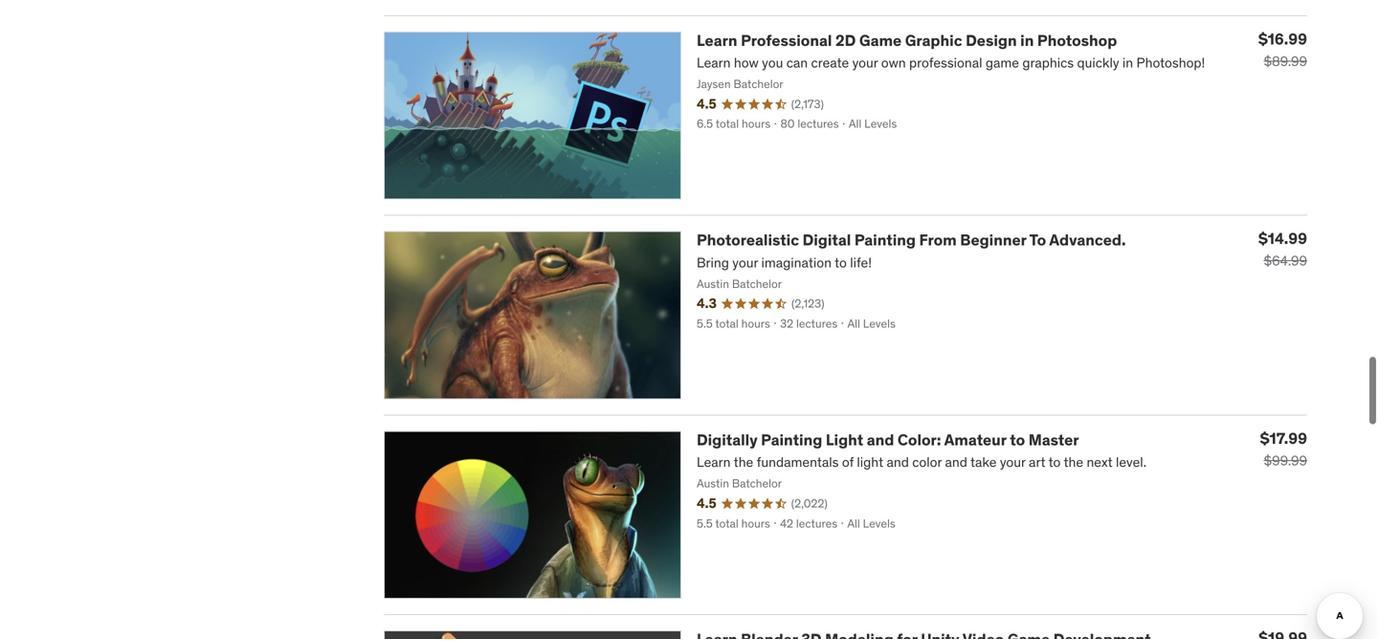 Task type: describe. For each thing, give the bounding box(es) containing it.
2d
[[836, 30, 856, 50]]

from
[[919, 230, 957, 250]]

photoshop
[[1037, 30, 1117, 50]]

to
[[1030, 230, 1046, 250]]

$16.99
[[1259, 29, 1308, 49]]

photorealistic
[[697, 230, 799, 250]]

light
[[826, 430, 864, 450]]

game
[[859, 30, 902, 50]]

1 vertical spatial painting
[[761, 430, 823, 450]]

$16.99 $89.99
[[1259, 29, 1308, 70]]

beginner
[[960, 230, 1027, 250]]

to
[[1010, 430, 1025, 450]]

learn professional 2d game graphic design in photoshop link
[[697, 30, 1117, 50]]

color:
[[898, 430, 941, 450]]

$64.99
[[1264, 252, 1308, 270]]

professional
[[741, 30, 832, 50]]

advanced.
[[1049, 230, 1126, 250]]

$99.99
[[1264, 452, 1308, 469]]

master
[[1029, 430, 1079, 450]]

digitally
[[697, 430, 758, 450]]

digitally painting light and color: amateur to master link
[[697, 430, 1079, 450]]

and
[[867, 430, 894, 450]]

$14.99
[[1259, 229, 1308, 248]]

photorealistic digital painting from beginner to advanced. link
[[697, 230, 1126, 250]]



Task type: locate. For each thing, give the bounding box(es) containing it.
painting left light
[[761, 430, 823, 450]]

$17.99 $99.99
[[1260, 429, 1308, 469]]

$89.99
[[1264, 52, 1308, 70]]

0 horizontal spatial painting
[[761, 430, 823, 450]]

photorealistic digital painting from beginner to advanced.
[[697, 230, 1126, 250]]

painting left from
[[855, 230, 916, 250]]

learn
[[697, 30, 738, 50]]

in
[[1020, 30, 1034, 50]]

$14.99 $64.99
[[1259, 229, 1308, 270]]

learn professional 2d game graphic design in photoshop
[[697, 30, 1117, 50]]

design
[[966, 30, 1017, 50]]

graphic
[[905, 30, 962, 50]]

0 vertical spatial painting
[[855, 230, 916, 250]]

$17.99
[[1260, 429, 1308, 448]]

painting
[[855, 230, 916, 250], [761, 430, 823, 450]]

amateur
[[944, 430, 1007, 450]]

digital
[[803, 230, 851, 250]]

1 horizontal spatial painting
[[855, 230, 916, 250]]

digitally painting light and color: amateur to master
[[697, 430, 1079, 450]]



Task type: vqa. For each thing, say whether or not it's contained in the screenshot.
'Nasdaq' image
no



